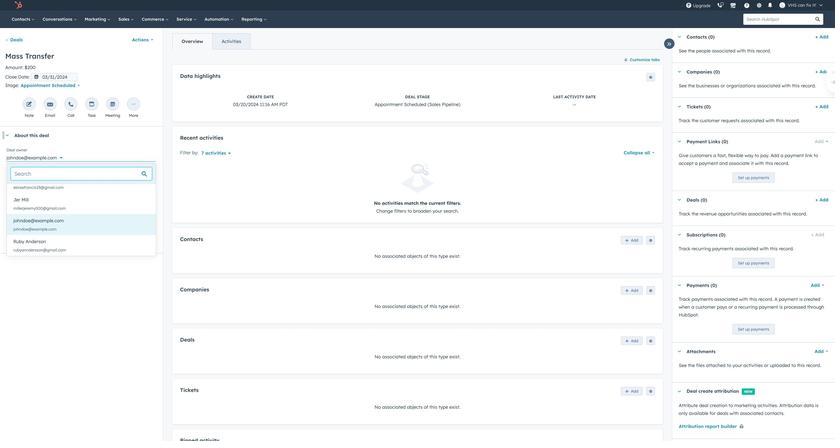 Task type: locate. For each thing, give the bounding box(es) containing it.
email image
[[47, 102, 53, 108]]

navigation
[[172, 33, 251, 50]]

6 caret image from the top
[[678, 285, 681, 286]]

3 caret image from the top
[[678, 106, 681, 107]]

-- text field
[[7, 169, 156, 180]]

meeting image
[[110, 102, 116, 108]]

5 caret image from the top
[[678, 234, 681, 236]]

2 caret image from the top
[[678, 71, 681, 73]]

call image
[[68, 102, 74, 108]]

4 caret image from the top
[[678, 199, 681, 201]]

caret image
[[5, 135, 9, 136], [678, 141, 681, 142], [678, 351, 681, 352], [678, 391, 681, 393]]

caret image
[[678, 36, 681, 38], [678, 71, 681, 73], [678, 106, 681, 107], [678, 199, 681, 201], [678, 234, 681, 236], [678, 285, 681, 286]]

marketplaces image
[[730, 3, 736, 9]]

alert
[[180, 163, 655, 215]]

menu
[[683, 0, 827, 10]]

Search HubSpot search field
[[743, 14, 812, 25]]

list box
[[7, 173, 156, 256]]



Task type: vqa. For each thing, say whether or not it's contained in the screenshot.
+ Add button for Company (1)
no



Task type: describe. For each thing, give the bounding box(es) containing it.
1 caret image from the top
[[678, 36, 681, 38]]

MM/DD/YYYY text field
[[31, 73, 78, 81]]

jacob simon image
[[780, 2, 785, 8]]

more image
[[131, 102, 137, 108]]

Search search field
[[11, 167, 152, 180]]

note image
[[26, 102, 32, 108]]

task image
[[89, 102, 95, 108]]



